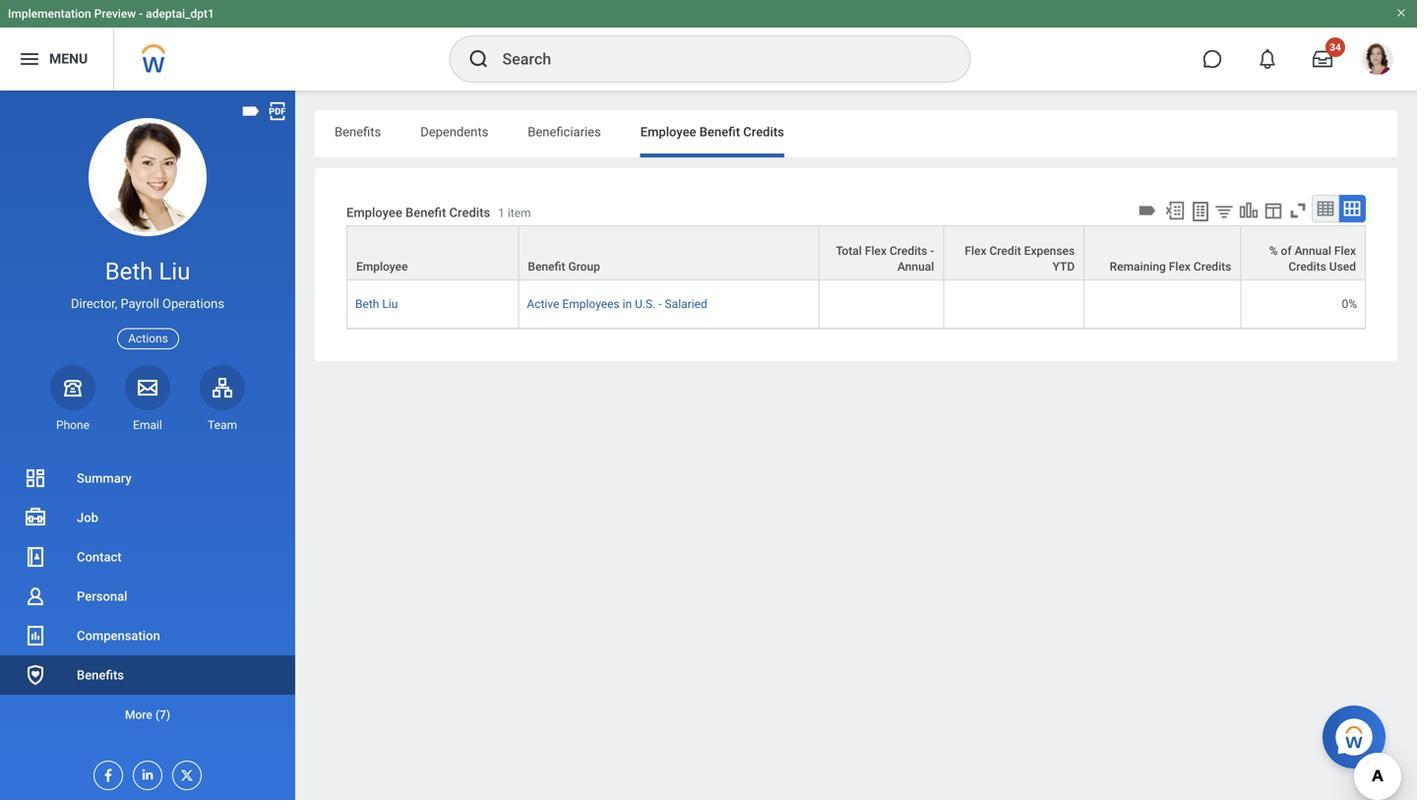 Task type: locate. For each thing, give the bounding box(es) containing it.
employee
[[640, 124, 696, 139], [346, 205, 402, 220], [356, 260, 408, 274]]

toolbar
[[1134, 195, 1366, 225]]

0 vertical spatial liu
[[159, 257, 190, 285]]

select to filter grid data image
[[1213, 201, 1235, 221]]

employee inside popup button
[[356, 260, 408, 274]]

view printable version (pdf) image
[[267, 100, 288, 122]]

active employees in u.s. - salaried
[[527, 297, 707, 311]]

u.s.
[[635, 297, 656, 311]]

1 vertical spatial beth
[[355, 297, 379, 311]]

0 horizontal spatial beth
[[105, 257, 153, 285]]

personal
[[77, 589, 127, 604]]

1 vertical spatial liu
[[382, 297, 398, 311]]

employee down the 'search workday' search box
[[640, 124, 696, 139]]

adeptai_dpt1
[[146, 7, 214, 21]]

- left the credit
[[930, 244, 934, 258]]

credits down "of"
[[1289, 260, 1326, 274]]

employee button
[[347, 226, 518, 280]]

benefits
[[335, 124, 381, 139], [77, 668, 124, 682]]

employee for employee benefit credits
[[640, 124, 696, 139]]

employee up beth liu link
[[356, 260, 408, 274]]

liu
[[159, 257, 190, 285], [382, 297, 398, 311]]

view worker - expand/collapse chart image
[[1238, 200, 1260, 221]]

compensation
[[77, 628, 160, 643]]

summary image
[[24, 466, 47, 490]]

personal link
[[0, 577, 295, 616]]

tag image
[[1137, 200, 1158, 221]]

-
[[139, 7, 143, 21], [930, 244, 934, 258], [659, 297, 662, 311]]

more (7)
[[125, 708, 170, 722]]

credits left 1
[[449, 205, 490, 220]]

1 horizontal spatial benefit
[[528, 260, 565, 274]]

implementation
[[8, 7, 91, 21]]

- inside the menu banner
[[139, 7, 143, 21]]

0 vertical spatial beth
[[105, 257, 153, 285]]

item
[[508, 206, 531, 220]]

cell
[[819, 281, 944, 329], [944, 281, 1085, 329], [1085, 281, 1241, 329]]

1 vertical spatial beth liu
[[355, 297, 398, 311]]

0 vertical spatial benefit
[[699, 124, 740, 139]]

liu down employee popup button
[[382, 297, 398, 311]]

%
[[1269, 244, 1278, 258]]

flex up used
[[1334, 244, 1356, 258]]

flex
[[865, 244, 887, 258], [965, 244, 987, 258], [1334, 244, 1356, 258], [1169, 260, 1191, 274]]

cell down remaining flex credits
[[1085, 281, 1241, 329]]

1 vertical spatial annual
[[898, 260, 934, 274]]

beth
[[105, 257, 153, 285], [355, 297, 379, 311]]

navigation pane region
[[0, 91, 295, 800]]

credits
[[743, 124, 784, 139], [449, 205, 490, 220], [890, 244, 927, 258], [1194, 260, 1231, 274], [1289, 260, 1326, 274]]

benefit for employee benefit credits
[[699, 124, 740, 139]]

1 horizontal spatial benefits
[[335, 124, 381, 139]]

active employees in u.s. - salaried link
[[527, 293, 707, 311]]

beth liu
[[105, 257, 190, 285], [355, 297, 398, 311]]

0 vertical spatial beth liu
[[105, 257, 190, 285]]

inbox large image
[[1313, 49, 1332, 69]]

benefit down the 'search workday' search box
[[699, 124, 740, 139]]

0 vertical spatial -
[[139, 7, 143, 21]]

1 horizontal spatial beth liu
[[355, 297, 398, 311]]

profile logan mcneil image
[[1362, 43, 1393, 79]]

benefit up active
[[528, 260, 565, 274]]

benefits image
[[24, 663, 47, 687]]

total
[[836, 244, 862, 258]]

flex left the credit
[[965, 244, 987, 258]]

beth up payroll
[[105, 257, 153, 285]]

benefit up employee popup button
[[405, 205, 446, 220]]

benefit inside popup button
[[528, 260, 565, 274]]

notifications large image
[[1258, 49, 1277, 69]]

payroll
[[121, 296, 159, 311]]

1 vertical spatial employee
[[346, 205, 402, 220]]

benefits down compensation
[[77, 668, 124, 682]]

credits right total
[[890, 244, 927, 258]]

personal image
[[24, 585, 47, 608]]

0 vertical spatial employee
[[640, 124, 696, 139]]

benefit group
[[528, 260, 600, 274]]

- right preview
[[139, 7, 143, 21]]

list containing summary
[[0, 459, 295, 734]]

0 horizontal spatial beth liu
[[105, 257, 190, 285]]

credits down the "export to worksheets" image
[[1194, 260, 1231, 274]]

total flex credits - annual button
[[819, 226, 943, 280]]

export to excel image
[[1164, 200, 1186, 221]]

benefit
[[699, 124, 740, 139], [405, 205, 446, 220], [528, 260, 565, 274]]

fullscreen image
[[1287, 200, 1309, 221]]

% of annual flex credits used button
[[1241, 226, 1365, 280]]

benefits left "dependents"
[[335, 124, 381, 139]]

mail image
[[136, 376, 159, 399]]

menu
[[49, 51, 88, 67]]

tag image
[[240, 100, 262, 122]]

close environment banner image
[[1395, 7, 1407, 19]]

flex right total
[[865, 244, 887, 258]]

benefit for employee benefit credits 1 item
[[405, 205, 446, 220]]

annual
[[1295, 244, 1331, 258], [898, 260, 934, 274]]

more
[[125, 708, 152, 722]]

1 row from the top
[[346, 225, 1366, 281]]

credits for remaining flex credits
[[1194, 260, 1231, 274]]

annual inside total flex credits - annual
[[898, 260, 934, 274]]

beth down employee popup button
[[355, 297, 379, 311]]

0 vertical spatial annual
[[1295, 244, 1331, 258]]

credits for employee benefit credits 1 item
[[449, 205, 490, 220]]

remaining flex credits
[[1110, 260, 1231, 274]]

credits inside remaining flex credits popup button
[[1194, 260, 1231, 274]]

credits down the 'search workday' search box
[[743, 124, 784, 139]]

2 vertical spatial -
[[659, 297, 662, 311]]

- inside total flex credits - annual
[[930, 244, 934, 258]]

0 horizontal spatial liu
[[159, 257, 190, 285]]

row
[[346, 225, 1366, 281], [346, 281, 1366, 329]]

contact
[[77, 550, 122, 564]]

1 horizontal spatial annual
[[1295, 244, 1331, 258]]

1 vertical spatial -
[[930, 244, 934, 258]]

row containing beth liu
[[346, 281, 1366, 329]]

2 horizontal spatial benefit
[[699, 124, 740, 139]]

2 horizontal spatial -
[[930, 244, 934, 258]]

tab list
[[315, 110, 1397, 157]]

0 horizontal spatial annual
[[898, 260, 934, 274]]

implementation preview -   adeptai_dpt1
[[8, 7, 214, 21]]

2 vertical spatial benefit
[[528, 260, 565, 274]]

1 vertical spatial benefits
[[77, 668, 124, 682]]

email
[[133, 418, 162, 432]]

benefit group button
[[519, 226, 818, 280]]

used
[[1329, 260, 1356, 274]]

remaining
[[1110, 260, 1166, 274]]

operations
[[162, 296, 224, 311]]

expenses
[[1024, 244, 1075, 258]]

1 horizontal spatial liu
[[382, 297, 398, 311]]

- right 'u.s.'
[[659, 297, 662, 311]]

Search Workday  search field
[[502, 37, 929, 81]]

0 horizontal spatial benefits
[[77, 668, 124, 682]]

table image
[[1316, 199, 1335, 218]]

liu up operations at the top left of the page
[[159, 257, 190, 285]]

1 cell from the left
[[819, 281, 944, 329]]

2 vertical spatial employee
[[356, 260, 408, 274]]

employees
[[562, 297, 620, 311]]

0 horizontal spatial -
[[139, 7, 143, 21]]

cell down total flex credits - annual
[[819, 281, 944, 329]]

flex right remaining
[[1169, 260, 1191, 274]]

beth liu up director, payroll operations
[[105, 257, 190, 285]]

cell down flex credit expenses ytd
[[944, 281, 1085, 329]]

active
[[527, 297, 559, 311]]

credits inside total flex credits - annual
[[890, 244, 927, 258]]

beth liu inside navigation pane region
[[105, 257, 190, 285]]

flex inside total flex credits - annual
[[865, 244, 887, 258]]

employee up employee popup button
[[346, 205, 402, 220]]

1 vertical spatial benefit
[[405, 205, 446, 220]]

liu inside navigation pane region
[[159, 257, 190, 285]]

beth liu down employee popup button
[[355, 297, 398, 311]]

2 row from the top
[[346, 281, 1366, 329]]

job image
[[24, 506, 47, 529]]

0 horizontal spatial benefit
[[405, 205, 446, 220]]

in
[[623, 297, 632, 311]]

list
[[0, 459, 295, 734]]



Task type: describe. For each thing, give the bounding box(es) containing it.
justify image
[[18, 47, 41, 71]]

menu banner
[[0, 0, 1417, 91]]

x image
[[173, 762, 195, 783]]

3 cell from the left
[[1085, 281, 1241, 329]]

menu button
[[0, 28, 113, 91]]

summary link
[[0, 459, 295, 498]]

view team image
[[211, 376, 234, 399]]

beth liu link
[[355, 293, 398, 311]]

team
[[208, 418, 237, 432]]

benefits link
[[0, 655, 295, 695]]

actions
[[128, 332, 168, 345]]

ytd
[[1053, 260, 1075, 274]]

preview
[[94, 7, 136, 21]]

credits inside % of annual flex credits used
[[1289, 260, 1326, 274]]

contact image
[[24, 545, 47, 569]]

facebook image
[[94, 762, 116, 783]]

remaining flex credits button
[[1085, 226, 1240, 280]]

34 button
[[1301, 37, 1345, 81]]

phone button
[[50, 365, 95, 433]]

credit
[[989, 244, 1021, 258]]

(7)
[[155, 708, 170, 722]]

group
[[568, 260, 600, 274]]

more (7) button
[[0, 703, 295, 727]]

salaried
[[665, 297, 707, 311]]

0%
[[1342, 297, 1357, 311]]

beth inside navigation pane region
[[105, 257, 153, 285]]

click to view/edit grid preferences image
[[1263, 200, 1284, 221]]

compensation link
[[0, 616, 295, 655]]

summary
[[77, 471, 132, 486]]

compensation image
[[24, 624, 47, 648]]

phone beth liu element
[[50, 417, 95, 433]]

actions button
[[117, 328, 179, 349]]

email beth liu element
[[125, 417, 170, 433]]

contact link
[[0, 537, 295, 577]]

search image
[[467, 47, 491, 71]]

more (7) button
[[0, 695, 295, 734]]

team beth liu element
[[200, 417, 245, 433]]

34
[[1330, 41, 1341, 53]]

employee for employee benefit credits 1 item
[[346, 205, 402, 220]]

expand table image
[[1342, 199, 1362, 218]]

phone image
[[59, 376, 87, 399]]

export to worksheets image
[[1189, 200, 1212, 223]]

flex inside flex credit expenses ytd
[[965, 244, 987, 258]]

director,
[[71, 296, 117, 311]]

flex inside % of annual flex credits used
[[1334, 244, 1356, 258]]

director, payroll operations
[[71, 296, 224, 311]]

employee benefit credits 1 item
[[346, 205, 531, 220]]

job link
[[0, 498, 295, 537]]

benefits inside navigation pane region
[[77, 668, 124, 682]]

employee for employee
[[356, 260, 408, 274]]

% of annual flex credits used
[[1269, 244, 1356, 274]]

1
[[498, 206, 505, 220]]

of
[[1281, 244, 1292, 258]]

team link
[[200, 365, 245, 433]]

1 horizontal spatial -
[[659, 297, 662, 311]]

dependents
[[420, 124, 488, 139]]

total flex credits - annual
[[836, 244, 934, 274]]

email button
[[125, 365, 170, 433]]

job
[[77, 510, 98, 525]]

tab list containing benefits
[[315, 110, 1397, 157]]

employee benefit credits
[[640, 124, 784, 139]]

1 horizontal spatial beth
[[355, 297, 379, 311]]

annual inside % of annual flex credits used
[[1295, 244, 1331, 258]]

row containing total flex credits - annual
[[346, 225, 1366, 281]]

flex credit expenses ytd button
[[944, 226, 1084, 280]]

linkedin image
[[134, 762, 155, 782]]

credits for employee benefit credits
[[743, 124, 784, 139]]

credits for total flex credits - annual
[[890, 244, 927, 258]]

0 vertical spatial benefits
[[335, 124, 381, 139]]

flex credit expenses ytd
[[965, 244, 1075, 274]]

phone
[[56, 418, 90, 432]]

2 cell from the left
[[944, 281, 1085, 329]]

beneficiaries
[[528, 124, 601, 139]]



Task type: vqa. For each thing, say whether or not it's contained in the screenshot.
list containing Summary
yes



